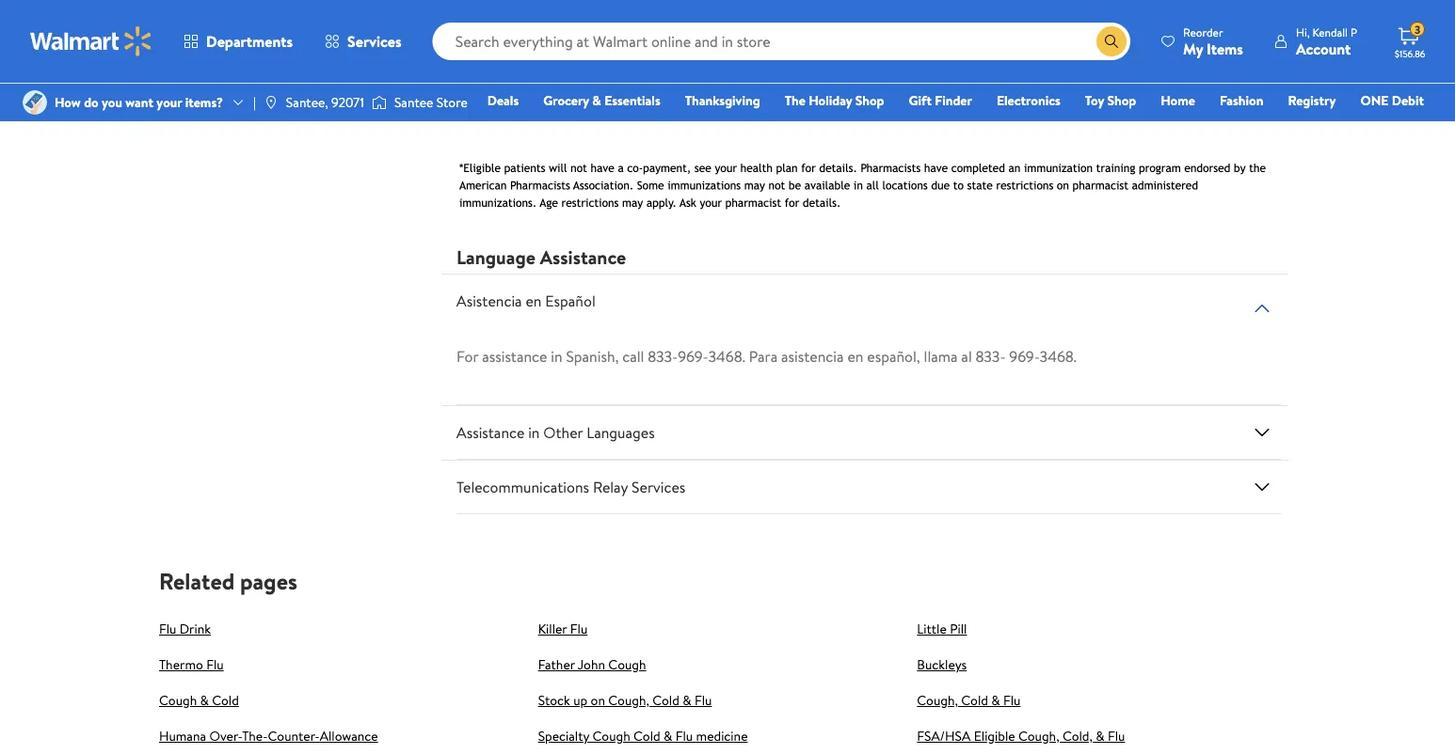 Task type: vqa. For each thing, say whether or not it's contained in the screenshot.
'Auto'
no



Task type: describe. For each thing, give the bounding box(es) containing it.
flu right thermo
[[206, 656, 224, 675]]

cold down stock up on cough, cold & flu
[[634, 728, 661, 746]]

1 833- from the left
[[648, 347, 678, 367]]

counter-
[[268, 728, 320, 746]]

0 horizontal spatial in
[[528, 423, 540, 444]]

3
[[1415, 21, 1421, 37]]

92071
[[331, 93, 364, 112]]

language
[[457, 244, 536, 270]]

humana over-the-counter-allowance link
[[159, 728, 378, 746]]

home link
[[1153, 90, 1204, 111]]

hi,
[[1296, 24, 1310, 40]]

santee
[[394, 93, 433, 112]]

$156.86
[[1395, 47, 1426, 60]]

thermo flu link
[[159, 656, 224, 675]]

up
[[573, 692, 588, 710]]

buckleys link
[[917, 656, 967, 675]]

santee store
[[394, 93, 468, 112]]

cold up eligible
[[961, 692, 988, 710]]

language assistance
[[457, 244, 626, 270]]

assistance
[[482, 347, 547, 367]]

0 vertical spatial cough
[[608, 656, 646, 675]]

assistance in other languages
[[457, 423, 655, 444]]

kendall
[[1313, 24, 1348, 40]]

spanish,
[[566, 347, 619, 367]]

0 horizontal spatial cough,
[[608, 692, 649, 710]]

hi, kendall p account
[[1296, 24, 1357, 59]]

for
[[457, 347, 479, 367]]

humana
[[159, 728, 206, 746]]

debit
[[1392, 91, 1424, 110]]

toy shop link
[[1077, 90, 1145, 111]]

flu right cold,
[[1108, 728, 1125, 746]]

telecommunications relay services
[[457, 477, 686, 498]]

español
[[545, 291, 596, 312]]

assistance in other languages image
[[1251, 422, 1274, 444]]

2 horizontal spatial cough,
[[1019, 728, 1060, 746]]

the
[[785, 91, 806, 110]]

cough & cold link
[[159, 692, 239, 710]]

electronics link
[[988, 90, 1069, 111]]

gift finder link
[[900, 90, 981, 111]]

specialty
[[538, 728, 589, 746]]

& right grocery
[[592, 91, 601, 110]]

pages
[[240, 566, 297, 597]]

1 horizontal spatial cough,
[[917, 692, 958, 710]]

1 vertical spatial en
[[848, 347, 864, 367]]

electronics
[[997, 91, 1061, 110]]

& up specialty cough cold & flu medicine
[[683, 692, 691, 710]]

1 delivery from the left
[[783, 9, 824, 25]]

|
[[253, 93, 256, 112]]

related pages
[[159, 566, 297, 597]]

1 pickup from the left
[[739, 9, 772, 25]]

& down thermo flu link
[[200, 692, 209, 710]]

1 3468. from the left
[[708, 347, 745, 367]]

flu up fsa/hsa eligible cough, cold, & flu
[[1003, 692, 1021, 710]]

one debit walmart+
[[1361, 91, 1424, 136]]

items?
[[185, 93, 223, 112]]

flu left drink
[[159, 620, 176, 639]]

toy shop
[[1085, 91, 1137, 110]]

other
[[543, 423, 583, 444]]

toy
[[1085, 91, 1104, 110]]

day left reorder
[[1161, 9, 1178, 25]]

reorder my items
[[1183, 24, 1244, 59]]

1 969- from the left
[[678, 347, 708, 367]]

cold up specialty cough cold & flu medicine
[[653, 692, 680, 710]]

essentials
[[605, 91, 661, 110]]

2 pickup from the left
[[876, 9, 909, 25]]

santee, 92071
[[286, 93, 364, 112]]

2 969- from the left
[[1010, 347, 1040, 367]]

services inside dropdown button
[[347, 31, 402, 52]]

buckleys
[[917, 656, 967, 675]]

thermo
[[159, 656, 203, 675]]

2 shop from the left
[[1108, 91, 1137, 110]]

allowance
[[320, 728, 378, 746]]

father john cough
[[538, 656, 646, 675]]

stock
[[538, 692, 570, 710]]

fsa/hsa
[[917, 728, 971, 746]]

2-day shipping up electronics
[[1014, 9, 1084, 25]]

cough, cold & flu link
[[917, 692, 1021, 710]]

related
[[159, 566, 235, 597]]

do
[[84, 93, 99, 112]]

account
[[1296, 38, 1351, 59]]

2-day shipping up my
[[1151, 9, 1221, 25]]

over-
[[209, 728, 242, 746]]

walmart+ link
[[1360, 117, 1433, 137]]

0 vertical spatial assistance
[[540, 244, 626, 270]]

thermo flu
[[159, 656, 224, 675]]

finder
[[935, 91, 972, 110]]

cough, cold & flu
[[917, 692, 1021, 710]]

one debit link
[[1352, 90, 1433, 111]]

2 833- from the left
[[976, 347, 1006, 367]]

stock up on cough, cold & flu link
[[538, 692, 712, 710]]

registry link
[[1280, 90, 1345, 111]]

one
[[1361, 91, 1389, 110]]

 image for santee store
[[372, 93, 387, 112]]

specialty cough cold & flu medicine
[[538, 728, 748, 746]]

my
[[1183, 38, 1203, 59]]

gift
[[909, 91, 932, 110]]

cold,
[[1063, 728, 1093, 746]]

1 vertical spatial cough
[[159, 692, 197, 710]]

how
[[55, 93, 81, 112]]

stock up on cough, cold & flu
[[538, 692, 712, 710]]

1 horizontal spatial in
[[551, 347, 563, 367]]

cough & cold
[[159, 692, 239, 710]]

& left medicine at the bottom of page
[[664, 728, 673, 746]]

asistencia en español
[[457, 291, 596, 312]]

2 delivery from the left
[[920, 9, 961, 25]]

john
[[578, 656, 605, 675]]

fashion link
[[1212, 90, 1272, 111]]

the holiday shop link
[[776, 90, 893, 111]]

3+
[[464, 25, 477, 41]]



Task type: locate. For each thing, give the bounding box(es) containing it.
shipping up electronics
[[1044, 9, 1084, 25]]

833- right al
[[976, 347, 1006, 367]]

services
[[347, 31, 402, 52], [632, 477, 686, 498]]

0 horizontal spatial pickup
[[739, 9, 772, 25]]

0 horizontal spatial 833-
[[648, 347, 678, 367]]

flu
[[159, 620, 176, 639], [570, 620, 588, 639], [206, 656, 224, 675], [695, 692, 712, 710], [1003, 692, 1021, 710], [676, 728, 693, 746], [1108, 728, 1125, 746]]

3468. right al
[[1040, 347, 1077, 367]]

day up electronics
[[1024, 9, 1041, 25]]

your
[[157, 93, 182, 112]]

day up essentials at the left
[[612, 25, 629, 41]]

relay
[[593, 477, 628, 498]]

2 vertical spatial cough
[[593, 728, 630, 746]]

asistencia
[[457, 291, 522, 312]]

en
[[526, 291, 542, 312], [848, 347, 864, 367]]

telecommunications relay services image
[[1251, 476, 1274, 499]]

cold
[[212, 692, 239, 710], [653, 692, 680, 710], [961, 692, 988, 710], [634, 728, 661, 746]]

1 vertical spatial in
[[528, 423, 540, 444]]

shop right holiday
[[856, 91, 884, 110]]

0 horizontal spatial 3468.
[[708, 347, 745, 367]]

cough right "john"
[[608, 656, 646, 675]]

cough down on
[[593, 728, 630, 746]]

español,
[[867, 347, 920, 367]]

pickup up thanksgiving
[[739, 9, 772, 25]]

1 horizontal spatial 3468.
[[1040, 347, 1077, 367]]

3+ day shipping
[[464, 25, 540, 41]]

want
[[125, 93, 153, 112]]

shipping up essentials at the left
[[631, 25, 672, 41]]

& up eligible
[[992, 692, 1000, 710]]

833-
[[648, 347, 678, 367], [976, 347, 1006, 367]]

cold up over-
[[212, 692, 239, 710]]

0 vertical spatial in
[[551, 347, 563, 367]]

1 horizontal spatial delivery
[[920, 9, 961, 25]]

0 horizontal spatial delivery
[[783, 9, 824, 25]]

2 3468. from the left
[[1040, 347, 1077, 367]]

little pill link
[[917, 620, 967, 639]]

call
[[622, 347, 644, 367]]

cough, left cold,
[[1019, 728, 1060, 746]]

2- up electronics
[[1014, 9, 1024, 25]]

1 horizontal spatial 969-
[[1010, 347, 1040, 367]]

father
[[538, 656, 575, 675]]

deals link
[[479, 90, 527, 111]]

little
[[917, 620, 947, 639]]

killer flu
[[538, 620, 588, 639]]

thanksgiving link
[[677, 90, 769, 111]]

items
[[1207, 38, 1244, 59]]

2- left reorder
[[1151, 9, 1162, 25]]

killer
[[538, 620, 567, 639]]

father john cough link
[[538, 656, 646, 675]]

shop right toy
[[1108, 91, 1137, 110]]

cough down thermo
[[159, 692, 197, 710]]

fashion
[[1220, 91, 1264, 110]]

para
[[749, 347, 778, 367]]

2 horizontal spatial  image
[[372, 93, 387, 112]]

flu drink
[[159, 620, 211, 639]]

flu drink link
[[159, 620, 211, 639]]

pickup
[[739, 9, 772, 25], [876, 9, 909, 25]]

1 horizontal spatial  image
[[263, 95, 278, 110]]

gift finder
[[909, 91, 972, 110]]

0 vertical spatial services
[[347, 31, 402, 52]]

day
[[1024, 9, 1041, 25], [1161, 9, 1178, 25], [480, 25, 496, 41], [612, 25, 629, 41], [749, 35, 766, 51]]

day up thanksgiving
[[749, 35, 766, 51]]

 image
[[23, 90, 47, 115], [372, 93, 387, 112], [263, 95, 278, 110]]

search icon image
[[1104, 34, 1119, 49]]

asistencia en español image
[[1251, 298, 1274, 320]]

assistance up the español
[[540, 244, 626, 270]]

walmart+
[[1368, 118, 1424, 136]]

0 horizontal spatial en
[[526, 291, 542, 312]]

in left spanish,
[[551, 347, 563, 367]]

the holiday shop
[[785, 91, 884, 110]]

 image for santee, 92071
[[263, 95, 278, 110]]

pickup up "gift"
[[876, 9, 909, 25]]

fsa/hsa eligible cough, cold, & flu link
[[917, 728, 1125, 746]]

1 vertical spatial services
[[632, 477, 686, 498]]

assistance
[[540, 244, 626, 270], [457, 423, 525, 444]]

fsa/hsa eligible cough, cold, & flu
[[917, 728, 1125, 746]]

home
[[1161, 91, 1196, 110]]

santee,
[[286, 93, 328, 112]]

Walmart Site-Wide search field
[[433, 23, 1131, 60]]

medicine
[[696, 728, 748, 746]]

& right cold,
[[1096, 728, 1105, 746]]

asistencia
[[781, 347, 844, 367]]

the-
[[242, 728, 268, 746]]

2- up thanksgiving
[[739, 35, 749, 51]]

 image right 92071
[[372, 93, 387, 112]]

1 shop from the left
[[856, 91, 884, 110]]

delivery up the
[[783, 9, 824, 25]]

 image for how do you want your items?
[[23, 90, 47, 115]]

3468. left para
[[708, 347, 745, 367]]

2-day shipping up the
[[739, 35, 809, 51]]

shipping up my
[[1181, 9, 1221, 25]]

cough, right on
[[608, 692, 649, 710]]

 image left how
[[23, 90, 47, 115]]

1 vertical spatial assistance
[[457, 423, 525, 444]]

eligible
[[974, 728, 1015, 746]]

cough
[[608, 656, 646, 675], [159, 692, 197, 710], [593, 728, 630, 746]]

1 horizontal spatial pickup
[[876, 9, 909, 25]]

1 horizontal spatial services
[[632, 477, 686, 498]]

en left español,
[[848, 347, 864, 367]]

killer flu link
[[538, 620, 588, 639]]

delivery up gift finder link
[[920, 9, 961, 25]]

Search search field
[[433, 23, 1131, 60]]

day right 3+ in the left of the page
[[480, 25, 496, 41]]

1 horizontal spatial shop
[[1108, 91, 1137, 110]]

833- right call
[[648, 347, 678, 367]]

flu up medicine at the bottom of page
[[695, 692, 712, 710]]

0 horizontal spatial shop
[[856, 91, 884, 110]]

departments button
[[168, 19, 309, 64]]

services up 92071
[[347, 31, 402, 52]]

cough, down buckleys
[[917, 692, 958, 710]]

in left 'other'
[[528, 423, 540, 444]]

2-day shipping
[[1014, 9, 1084, 25], [1151, 9, 1221, 25], [602, 25, 672, 41], [739, 35, 809, 51]]

thanksgiving
[[685, 91, 760, 110]]

little pill
[[917, 620, 967, 639]]

grocery & essentials link
[[535, 90, 669, 111]]

telecommunications
[[457, 477, 589, 498]]

 image right the |
[[263, 95, 278, 110]]

al
[[961, 347, 972, 367]]

shipping up the
[[769, 35, 809, 51]]

assistance up telecommunications on the left of the page
[[457, 423, 525, 444]]

2- up grocery & essentials link
[[602, 25, 612, 41]]

departments
[[206, 31, 293, 52]]

1 horizontal spatial en
[[848, 347, 864, 367]]

shipping right 3+ in the left of the page
[[499, 25, 540, 41]]

holiday
[[809, 91, 852, 110]]

969- right al
[[1010, 347, 1040, 367]]

in
[[551, 347, 563, 367], [528, 423, 540, 444]]

en left the español
[[526, 291, 542, 312]]

1 horizontal spatial 833-
[[976, 347, 1006, 367]]

969- right call
[[678, 347, 708, 367]]

languages
[[587, 423, 655, 444]]

cough,
[[608, 692, 649, 710], [917, 692, 958, 710], [1019, 728, 1060, 746]]

on
[[591, 692, 605, 710]]

2-day shipping up essentials at the left
[[602, 25, 672, 41]]

2-
[[1014, 9, 1024, 25], [1151, 9, 1162, 25], [602, 25, 612, 41], [739, 35, 749, 51]]

flu right killer
[[570, 620, 588, 639]]

store
[[437, 93, 468, 112]]

llama
[[924, 347, 958, 367]]

0 horizontal spatial  image
[[23, 90, 47, 115]]

flu left medicine at the bottom of page
[[676, 728, 693, 746]]

3468.
[[708, 347, 745, 367], [1040, 347, 1077, 367]]

0 horizontal spatial assistance
[[457, 423, 525, 444]]

1 horizontal spatial assistance
[[540, 244, 626, 270]]

how do you want your items?
[[55, 93, 223, 112]]

0 horizontal spatial 969-
[[678, 347, 708, 367]]

walmart image
[[30, 26, 153, 56]]

services right relay
[[632, 477, 686, 498]]

you
[[102, 93, 122, 112]]

0 horizontal spatial services
[[347, 31, 402, 52]]

registry
[[1288, 91, 1336, 110]]

0 vertical spatial en
[[526, 291, 542, 312]]

&
[[592, 91, 601, 110], [200, 692, 209, 710], [683, 692, 691, 710], [992, 692, 1000, 710], [664, 728, 673, 746], [1096, 728, 1105, 746]]



